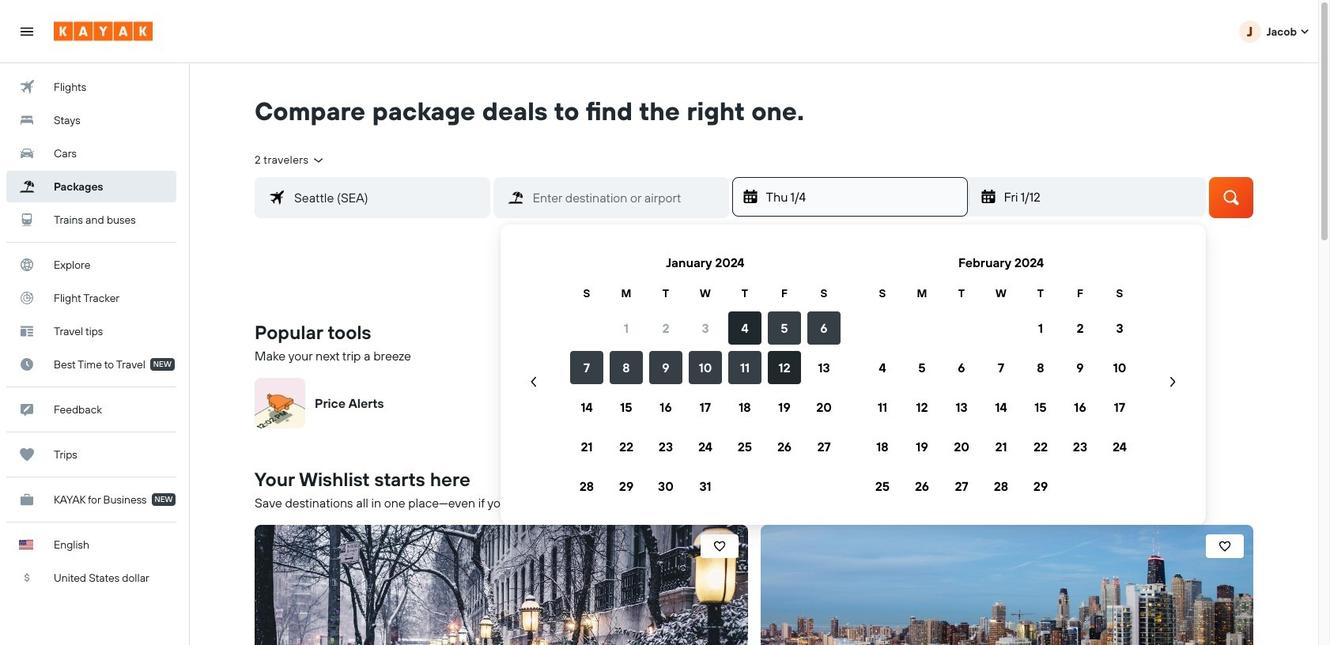 Task type: locate. For each thing, give the bounding box(es) containing it.
2 grid from the left
[[863, 244, 1140, 506]]

row
[[567, 285, 844, 302], [863, 285, 1140, 302], [567, 309, 844, 348], [863, 309, 1140, 348], [567, 348, 844, 388], [863, 348, 1140, 388], [567, 388, 844, 427], [863, 388, 1140, 427], [567, 427, 844, 467], [863, 427, 1140, 467], [567, 467, 844, 506], [863, 467, 1140, 506]]

grid
[[567, 244, 844, 506], [863, 244, 1140, 506]]

0 horizontal spatial grid
[[567, 244, 844, 506]]

1 horizontal spatial grid
[[863, 244, 1140, 506]]



Task type: vqa. For each thing, say whether or not it's contained in the screenshot.
ROW
yes



Task type: describe. For each thing, give the bounding box(es) containing it.
End date field
[[1003, 187, 1206, 207]]

Destination input text field
[[524, 187, 728, 209]]

start date calendar input element
[[520, 244, 1188, 506]]

Origin input text field
[[285, 187, 490, 209]]

Start date field
[[765, 187, 967, 207]]

navigation menu image
[[19, 23, 35, 39]]

united states (english) image
[[19, 540, 33, 550]]

1 grid from the left
[[567, 244, 844, 506]]



